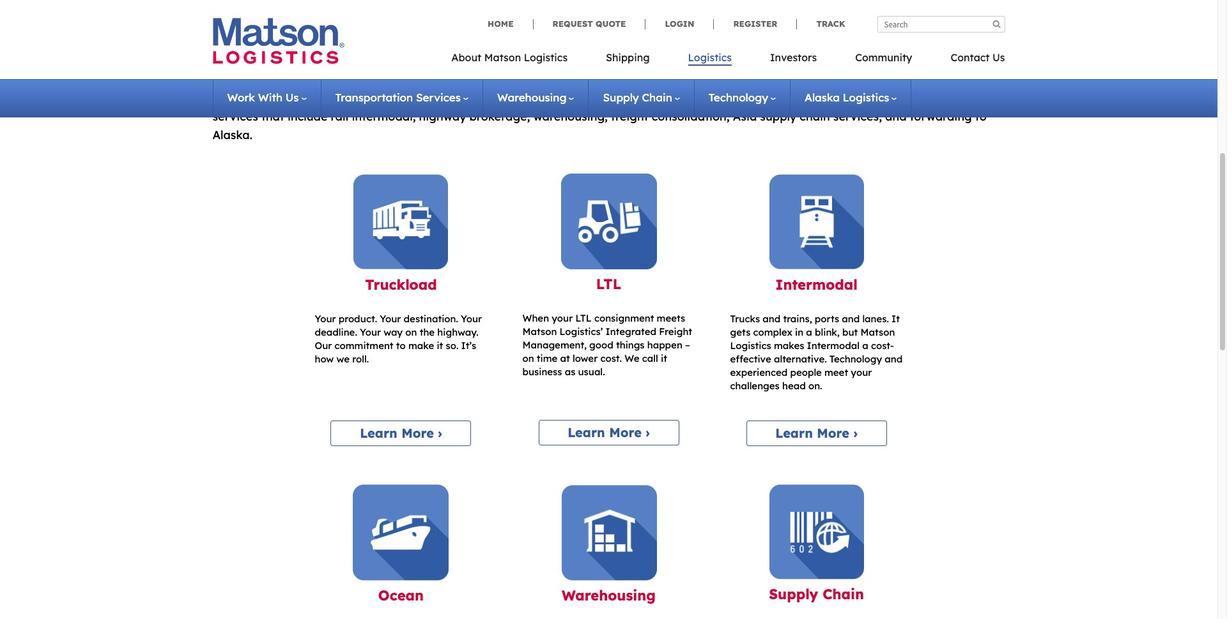 Task type: vqa. For each thing, say whether or not it's contained in the screenshot.
Website
no



Task type: describe. For each thing, give the bounding box(es) containing it.
we
[[625, 353, 639, 365]]

1987, we
[[293, 91, 339, 106]]

matson inside when your ltl consignment meets matson logistics' integrated freight management, good things happen – on time at lower cost. we call it business as usual.
[[522, 326, 557, 338]]

› for intermodal
[[853, 426, 858, 442]]

technology inside trucks and trains, ports and lanes. it gets complex in a blink, but matson logistics makes intermodal a cost- effective alternative. technology and experienced people meet your challenges head on.
[[829, 354, 882, 366]]

management,
[[522, 339, 587, 352]]

company
[[399, 60, 453, 75]]

the
[[420, 327, 435, 339]]

about
[[248, 60, 281, 75]]

request quote
[[553, 19, 626, 29]]

on inside when your ltl consignment meets matson logistics' integrated freight management, good things happen – on time at lower cost. we call it business as usual.
[[522, 353, 534, 365]]

lower
[[573, 353, 598, 365]]

0 vertical spatial chain
[[642, 91, 672, 104]]

0 vertical spatial intermodal
[[775, 276, 858, 294]]

request
[[553, 19, 593, 29]]

alaska logistics link
[[805, 91, 897, 104]]

forwarding
[[910, 109, 972, 124]]

watch our video: meet matson logistics (90 seconds).
[[213, 29, 511, 43]]

intermodal,
[[352, 109, 416, 124]]

logistics up matson logistics company profile link
[[386, 29, 435, 43]]

1 vertical spatial a
[[862, 340, 868, 352]]

intermodal inside trucks and trains, ports and lanes. it gets complex in a blink, but matson logistics makes intermodal a cost- effective alternative. technology and experienced people meet your challenges head on.
[[807, 340, 860, 352]]

0 vertical spatial warehousing
[[497, 91, 567, 104]]

Search search field
[[877, 16, 1005, 33]]

1 horizontal spatial supply
[[769, 586, 818, 604]]

transportation services link
[[335, 91, 468, 104]]

technology link
[[709, 91, 776, 104]]

quote
[[596, 19, 626, 29]]

but
[[842, 327, 858, 339]]

services
[[213, 109, 258, 124]]

more for ltl
[[609, 425, 642, 441]]

commitment
[[335, 340, 393, 352]]

truckload
[[365, 276, 437, 294]]

with
[[744, 91, 768, 106]]

meet
[[310, 29, 338, 43]]

request quote link
[[533, 19, 645, 29]]

0 horizontal spatial a
[[806, 327, 812, 339]]

learn for ltl
[[568, 425, 605, 441]]

when
[[522, 313, 549, 325]]

contact us
[[951, 51, 1005, 64]]

1 horizontal spatial ltl
[[596, 275, 621, 293]]

us inside top menu navigation
[[993, 51, 1005, 64]]

rail
[[331, 109, 349, 124]]

register link
[[714, 19, 797, 29]]

meet
[[824, 367, 848, 379]]

1 vertical spatial us
[[286, 91, 299, 104]]

matson logistics company profile link
[[302, 60, 492, 75]]

cost-
[[871, 340, 894, 352]]

track
[[816, 19, 845, 29]]

business
[[522, 366, 562, 378]]

established in 1987, we extend the geographic reach of matson's ocean transportation network with our integrated, asset-light logistics services that include rail intermodal, highway brokerage, warehousing, freight consolidation, asia supply chain services, and forwarding to alaska.
[[213, 91, 987, 143]]

destination.
[[404, 313, 458, 325]]

alaska.
[[213, 128, 252, 143]]

matson inside top menu navigation
[[484, 51, 521, 64]]

1 vertical spatial chain
[[823, 586, 864, 604]]

our
[[315, 340, 332, 352]]

logistics up 'services, and'
[[843, 91, 889, 104]]

more for truckload
[[401, 426, 434, 442]]

ocean
[[574, 91, 608, 106]]

services, and
[[833, 109, 907, 124]]

logistics up transportation on the top of the page
[[347, 60, 396, 75]]

lanes.
[[862, 313, 889, 325]]

–
[[685, 339, 690, 352]]

geographic
[[405, 91, 469, 106]]

learn more › for intermodal
[[775, 426, 858, 442]]

logistics
[[920, 91, 965, 106]]

ltl link
[[596, 275, 621, 293]]

about
[[451, 51, 481, 64]]

blink,
[[815, 327, 840, 339]]

it's
[[461, 340, 476, 352]]

your up the highway. on the bottom
[[461, 313, 482, 325]]

matson logistics image
[[213, 18, 344, 64]]

matson up the learn about us: matson logistics company profile
[[341, 29, 383, 43]]

freight
[[611, 109, 649, 124]]

include
[[288, 109, 328, 124]]

in inside trucks and trains, ports and lanes. it gets complex in a blink, but matson logistics makes intermodal a cost- effective alternative. technology and experienced people meet your challenges head on.
[[795, 327, 803, 339]]

0 vertical spatial warehousing link
[[497, 91, 574, 104]]

track link
[[797, 19, 845, 29]]

logistics link
[[669, 47, 751, 74]]

way
[[384, 327, 403, 339]]

make
[[408, 340, 434, 352]]

0 horizontal spatial and
[[763, 313, 781, 325]]

learn more › for truckload
[[360, 426, 442, 442]]

learn for intermodal
[[775, 426, 813, 442]]

0 vertical spatial technology
[[709, 91, 768, 104]]

1 vertical spatial warehousing
[[562, 587, 656, 605]]

with
[[258, 91, 283, 104]]

gets
[[730, 327, 751, 339]]

learn more › for ltl
[[568, 425, 650, 441]]

deadline.
[[315, 327, 357, 339]]

asia
[[733, 109, 757, 124]]

things
[[616, 339, 645, 352]]

0 horizontal spatial supply chain link
[[603, 91, 680, 104]]

of
[[507, 91, 518, 106]]

about matson logistics link
[[451, 47, 587, 74]]

learn more › link for truckload
[[331, 421, 471, 447]]

roll.
[[352, 354, 369, 366]]

shipping link
[[587, 47, 669, 74]]

login
[[665, 19, 694, 29]]

alaska
[[805, 91, 840, 104]]

profile
[[456, 60, 492, 75]]

learn for truckload
[[360, 426, 397, 442]]

0 horizontal spatial supply chain
[[603, 91, 672, 104]]

intermodal link
[[775, 276, 858, 294]]

logistics inside trucks and trains, ports and lanes. it gets complex in a blink, but matson logistics makes intermodal a cost- effective alternative. technology and experienced people meet your challenges head on.
[[730, 340, 771, 352]]

contact us link
[[931, 47, 1005, 74]]



Task type: locate. For each thing, give the bounding box(es) containing it.
1 vertical spatial on
[[522, 353, 534, 365]]

learn about us: matson logistics company profile
[[213, 60, 492, 75]]

matson down the lanes.
[[861, 327, 895, 339]]

truckload link
[[365, 276, 437, 294]]

on inside your product. your destination. your deadline.  your way on the highway. our commitment to make it so. it's how we roll.
[[405, 327, 417, 339]]

0 vertical spatial a
[[806, 327, 812, 339]]

logistics up matson's
[[524, 51, 568, 64]]

1 horizontal spatial and
[[842, 313, 860, 325]]

home link
[[488, 19, 533, 29]]

ltl
[[596, 275, 621, 293], [575, 313, 592, 325]]

0 vertical spatial to
[[975, 109, 987, 124]]

a down the "trains,"
[[806, 327, 812, 339]]

supply
[[603, 91, 639, 104], [769, 586, 818, 604]]

on left time
[[522, 353, 534, 365]]

and up complex
[[763, 313, 781, 325]]

matson inside trucks and trains, ports and lanes. it gets complex in a blink, but matson logistics makes intermodal a cost- effective alternative. technology and experienced people meet your challenges head on.
[[861, 327, 895, 339]]

1 vertical spatial to
[[396, 340, 406, 352]]

1 horizontal spatial learn more › link
[[538, 421, 679, 446]]

0 horizontal spatial more
[[401, 426, 434, 442]]

our up supply
[[771, 91, 789, 106]]

experienced
[[730, 367, 788, 379]]

us right contact
[[993, 51, 1005, 64]]

we
[[337, 354, 350, 366]]

0 vertical spatial supply chain link
[[603, 91, 680, 104]]

it inside your product. your destination. your deadline.  your way on the highway. our commitment to make it so. it's how we roll.
[[437, 340, 443, 352]]

0 horizontal spatial our
[[252, 29, 270, 43]]

0 vertical spatial us
[[993, 51, 1005, 64]]

1 vertical spatial intermodal
[[807, 340, 860, 352]]

› for truckload
[[438, 426, 442, 442]]

in up that
[[280, 91, 290, 106]]

video:
[[273, 29, 307, 43]]

reach
[[472, 91, 503, 106]]

trains,
[[783, 313, 812, 325]]

supply
[[760, 109, 797, 124]]

meets
[[657, 313, 685, 325]]

1 vertical spatial supply chain link
[[769, 586, 864, 604]]

time
[[537, 353, 558, 365]]

1 horizontal spatial us
[[993, 51, 1005, 64]]

2 horizontal spatial learn more › link
[[746, 421, 887, 447]]

highway.
[[437, 327, 479, 339]]

your up way
[[380, 313, 401, 325]]

1 horizontal spatial on
[[522, 353, 534, 365]]

0 vertical spatial in
[[280, 91, 290, 106]]

0 vertical spatial our
[[252, 29, 270, 43]]

your inside when your ltl consignment meets matson logistics' integrated freight management, good things happen – on time at lower cost. we call it business as usual.
[[552, 313, 573, 325]]

meet matson logistics link
[[310, 29, 435, 43]]

learn more › link
[[538, 421, 679, 446], [331, 421, 471, 447], [746, 421, 887, 447]]

technology up asia
[[709, 91, 768, 104]]

about matson logistics
[[451, 51, 568, 64]]

1 vertical spatial your
[[851, 367, 872, 379]]

0 horizontal spatial technology
[[709, 91, 768, 104]]

1 horizontal spatial technology
[[829, 354, 882, 366]]

search image
[[993, 20, 1001, 28]]

chain
[[800, 109, 830, 124]]

1 vertical spatial ltl
[[575, 313, 592, 325]]

0 vertical spatial on
[[405, 327, 417, 339]]

0 horizontal spatial supply
[[603, 91, 639, 104]]

2 horizontal spatial more
[[817, 426, 849, 442]]

0 horizontal spatial on
[[405, 327, 417, 339]]

1 horizontal spatial to
[[975, 109, 987, 124]]

matson logistics less than truckload icon image
[[561, 174, 657, 270]]

0 horizontal spatial it
[[437, 340, 443, 352]]

technology up meet
[[829, 354, 882, 366]]

your up deadline.
[[315, 313, 336, 325]]

it inside when your ltl consignment meets matson logistics' integrated freight management, good things happen – on time at lower cost. we call it business as usual.
[[661, 353, 667, 365]]

usual.
[[578, 366, 605, 378]]

effective
[[730, 354, 771, 366]]

in inside "established in 1987, we extend the geographic reach of matson's ocean transportation network with our integrated, asset-light logistics services that include rail intermodal, highway brokerage, warehousing, freight consolidation, asia supply chain services, and forwarding to alaska."
[[280, 91, 290, 106]]

0 horizontal spatial ›
[[438, 426, 442, 442]]

chain
[[642, 91, 672, 104], [823, 586, 864, 604]]

so.
[[446, 340, 458, 352]]

ocean link
[[378, 587, 424, 605]]

it down happen
[[661, 353, 667, 365]]

matson's
[[521, 91, 571, 106]]

your product. your destination. your deadline.  your way on the highway. our commitment to make it so. it's how we roll.
[[315, 313, 482, 366]]

2 horizontal spatial and
[[885, 354, 903, 366]]

0 horizontal spatial to
[[396, 340, 406, 352]]

people
[[790, 367, 822, 379]]

asset-
[[858, 91, 892, 106]]

learn more › link for ltl
[[538, 421, 679, 446]]

light
[[892, 91, 916, 106]]

1 vertical spatial warehousing link
[[562, 587, 656, 605]]

investors
[[770, 51, 817, 64]]

1 horizontal spatial supply chain link
[[769, 586, 864, 604]]

seconds).
[[459, 29, 511, 43]]

services
[[416, 91, 461, 104]]

on left the
[[405, 327, 417, 339]]

extend the
[[342, 91, 402, 106]]

trucks
[[730, 313, 760, 325]]

warehousing,
[[533, 109, 608, 124]]

your up logistics'
[[552, 313, 573, 325]]

how
[[315, 354, 334, 366]]

consolidation,
[[652, 109, 730, 124]]

0 horizontal spatial learn more ›
[[360, 426, 442, 442]]

to down way
[[396, 340, 406, 352]]

1 horizontal spatial supply chain
[[769, 586, 864, 604]]

learn more ›
[[568, 425, 650, 441], [360, 426, 442, 442], [775, 426, 858, 442]]

1 horizontal spatial in
[[795, 327, 803, 339]]

and down cost-
[[885, 354, 903, 366]]

cost.
[[600, 353, 622, 365]]

work with us
[[227, 91, 299, 104]]

1 vertical spatial supply chain
[[769, 586, 864, 604]]

matson
[[341, 29, 383, 43], [484, 51, 521, 64], [302, 60, 344, 75], [522, 326, 557, 338], [861, 327, 895, 339]]

logistics up network
[[688, 51, 732, 64]]

ltl up logistics'
[[575, 313, 592, 325]]

more
[[609, 425, 642, 441], [401, 426, 434, 442], [817, 426, 849, 442]]

ltl inside when your ltl consignment meets matson logistics' integrated freight management, good things happen – on time at lower cost. we call it business as usual.
[[575, 313, 592, 325]]

0 horizontal spatial in
[[280, 91, 290, 106]]

0 horizontal spatial your
[[552, 313, 573, 325]]

highway
[[419, 109, 466, 124]]

0 vertical spatial supply chain
[[603, 91, 672, 104]]

integrated
[[606, 326, 656, 338]]

intermodal up ports
[[775, 276, 858, 294]]

at
[[560, 353, 570, 365]]

1 horizontal spatial a
[[862, 340, 868, 352]]

in
[[280, 91, 290, 106], [795, 327, 803, 339]]

2 horizontal spatial learn more ›
[[775, 426, 858, 442]]

and
[[763, 313, 781, 325], [842, 313, 860, 325], [885, 354, 903, 366]]

your right meet
[[851, 367, 872, 379]]

0 vertical spatial supply
[[603, 91, 639, 104]]

happen
[[647, 339, 682, 352]]

0 horizontal spatial us
[[286, 91, 299, 104]]

1 horizontal spatial our
[[771, 91, 789, 106]]

a left cost-
[[862, 340, 868, 352]]

0 vertical spatial ltl
[[596, 275, 621, 293]]

1 vertical spatial it
[[661, 353, 667, 365]]

when your ltl consignment meets matson logistics' integrated freight management, good things happen – on time at lower cost. we call it business as usual.
[[522, 313, 692, 378]]

it left the 'so.' at the left of the page
[[437, 340, 443, 352]]

register
[[733, 19, 777, 29]]

1 horizontal spatial learn more ›
[[568, 425, 650, 441]]

1 vertical spatial in
[[795, 327, 803, 339]]

our inside "established in 1987, we extend the geographic reach of matson's ocean transportation network with our integrated, asset-light logistics services that include rail intermodal, highway brokerage, warehousing, freight consolidation, asia supply chain services, and forwarding to alaska."
[[771, 91, 789, 106]]

alaska logistics
[[805, 91, 889, 104]]

your inside trucks and trains, ports and lanes. it gets complex in a blink, but matson logistics makes intermodal a cost- effective alternative. technology and experienced people meet your challenges head on.
[[851, 367, 872, 379]]

intermodal
[[775, 276, 858, 294], [807, 340, 860, 352]]

warehousing link
[[497, 91, 574, 104], [562, 587, 656, 605]]

to inside "established in 1987, we extend the geographic reach of matson's ocean transportation network with our integrated, asset-light logistics services that include rail intermodal, highway brokerage, warehousing, freight consolidation, asia supply chain services, and forwarding to alaska."
[[975, 109, 987, 124]]

investors link
[[751, 47, 836, 74]]

logistics'
[[560, 326, 603, 338]]

1 horizontal spatial more
[[609, 425, 642, 441]]

transportation services
[[335, 91, 461, 104]]

1 horizontal spatial your
[[851, 367, 872, 379]]

top menu navigation
[[451, 47, 1005, 74]]

0 horizontal spatial learn more › link
[[331, 421, 471, 447]]

us right with
[[286, 91, 299, 104]]

that
[[261, 109, 284, 124]]

makes
[[774, 340, 804, 352]]

to right forwarding in the right of the page
[[975, 109, 987, 124]]

as
[[565, 366, 575, 378]]

0 horizontal spatial chain
[[642, 91, 672, 104]]

to inside your product. your destination. your deadline.  your way on the highway. our commitment to make it so. it's how we roll.
[[396, 340, 406, 352]]

consignment
[[594, 313, 654, 325]]

it
[[892, 313, 900, 325]]

your
[[552, 313, 573, 325], [851, 367, 872, 379]]

1 vertical spatial technology
[[829, 354, 882, 366]]

matson down the meet
[[302, 60, 344, 75]]

0 vertical spatial your
[[552, 313, 573, 325]]

1 vertical spatial supply
[[769, 586, 818, 604]]

work
[[227, 91, 255, 104]]

more for intermodal
[[817, 426, 849, 442]]

1 vertical spatial our
[[771, 91, 789, 106]]

intermodal down blink,
[[807, 340, 860, 352]]

1 horizontal spatial ›
[[646, 425, 650, 441]]

brokerage,
[[469, 109, 530, 124]]

work with us link
[[227, 91, 306, 104]]

0 vertical spatial it
[[437, 340, 443, 352]]

product.
[[339, 313, 377, 325]]

ltl up the consignment
[[596, 275, 621, 293]]

in down the "trains,"
[[795, 327, 803, 339]]

and up but
[[842, 313, 860, 325]]

0 horizontal spatial ltl
[[575, 313, 592, 325]]

our left video:
[[252, 29, 270, 43]]

transportation
[[611, 91, 692, 106]]

community
[[855, 51, 912, 64]]

warehousing
[[497, 91, 567, 104], [562, 587, 656, 605]]

None search field
[[877, 16, 1005, 33]]

integrated,
[[793, 91, 854, 106]]

matson down seconds).
[[484, 51, 521, 64]]

your up "commitment" on the bottom left of page
[[360, 327, 381, 339]]

complex
[[753, 327, 792, 339]]

logistics up "effective" in the bottom of the page
[[730, 340, 771, 352]]

›
[[646, 425, 650, 441], [438, 426, 442, 442], [853, 426, 858, 442]]

learn more › link for intermodal
[[746, 421, 887, 447]]

› for ltl
[[646, 425, 650, 441]]

community link
[[836, 47, 931, 74]]

on.
[[808, 380, 822, 392]]

on
[[405, 327, 417, 339], [522, 353, 534, 365]]

1 horizontal spatial it
[[661, 353, 667, 365]]

2 horizontal spatial ›
[[853, 426, 858, 442]]

1 horizontal spatial chain
[[823, 586, 864, 604]]

matson down when
[[522, 326, 557, 338]]



